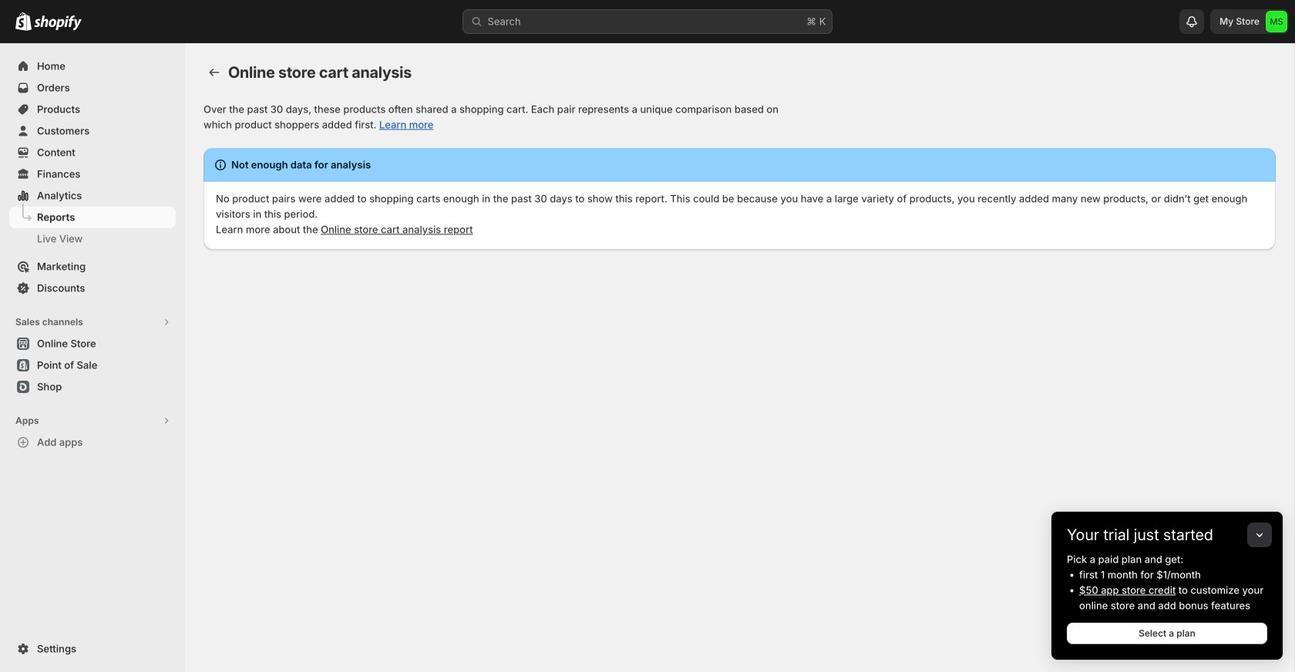 Task type: vqa. For each thing, say whether or not it's contained in the screenshot.
rightmost SHOPIFY image
yes



Task type: locate. For each thing, give the bounding box(es) containing it.
shopify image
[[34, 15, 82, 31]]

my store image
[[1267, 11, 1288, 32]]

shopify image
[[15, 12, 32, 31]]



